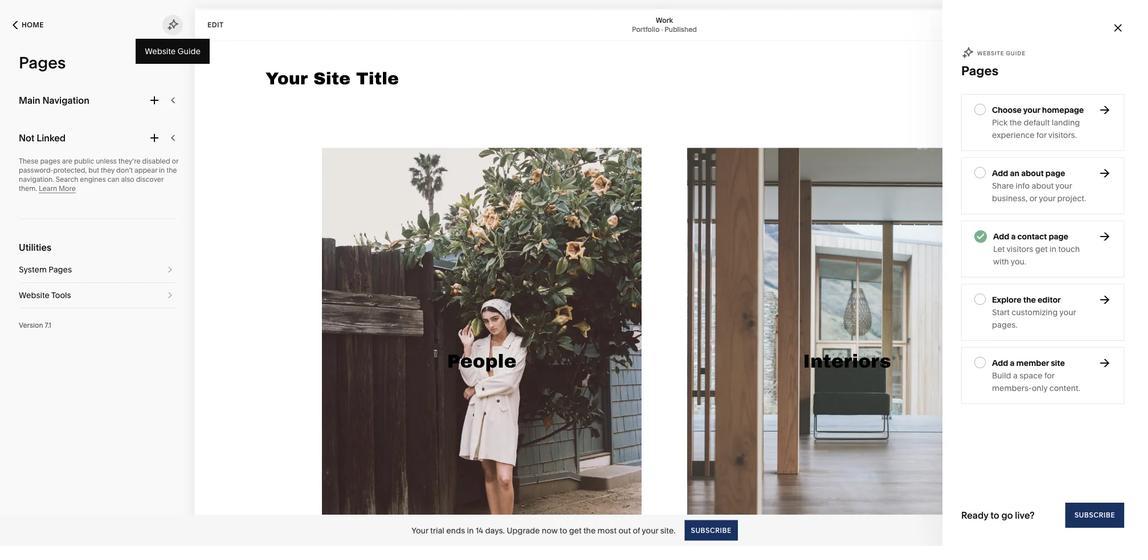 Task type: vqa. For each thing, say whether or not it's contained in the screenshot.
Work — Your Site Title This description will be automatically generated depending on the service this link is shared on. To override that descripti... https://lobster-bamboo-ba8n.squarespace.com
no



Task type: locate. For each thing, give the bounding box(es) containing it.
the up customizing on the bottom right of page
[[1024, 295, 1036, 305]]

1 horizontal spatial or
[[1030, 194, 1038, 203]]

ends
[[446, 526, 465, 535]]

to left go
[[991, 510, 1000, 521]]

add a contact page let visitors get in touch with you.
[[994, 232, 1080, 267]]

website
[[145, 46, 176, 56], [978, 50, 1005, 56], [19, 290, 50, 300]]

2 vertical spatial a
[[1014, 371, 1018, 381]]

your right of
[[642, 526, 659, 535]]

pages inside button
[[49, 265, 72, 275]]

your inside choose your homepage pick the default landing experience for visitors.
[[1024, 105, 1041, 115]]

in down disabled
[[159, 166, 165, 174]]

1 vertical spatial about
[[1032, 181, 1054, 191]]

or inside add an about page share info about your business, or your project.
[[1030, 194, 1038, 203]]

to right now
[[560, 526, 567, 535]]

1 vertical spatial for
[[1045, 371, 1055, 381]]

subscribe button
[[1066, 503, 1125, 528], [685, 520, 738, 541]]

your inside explore the editor start customizing your pages.
[[1060, 308, 1077, 317]]

system pages
[[19, 265, 72, 275]]

page
[[1046, 168, 1066, 178], [1049, 232, 1069, 241]]

0 horizontal spatial subscribe button
[[685, 520, 738, 541]]

1 horizontal spatial get
[[1036, 244, 1048, 254]]

0 vertical spatial get
[[1036, 244, 1048, 254]]

the down disabled
[[167, 166, 177, 174]]

more
[[59, 184, 76, 193]]

visitors
[[1007, 244, 1034, 254]]

about
[[1022, 168, 1044, 178], [1032, 181, 1054, 191]]

for
[[1037, 130, 1047, 140], [1045, 371, 1055, 381]]

get down contact
[[1036, 244, 1048, 254]]

website guide
[[145, 46, 201, 56], [978, 50, 1026, 56]]

0 horizontal spatial website
[[19, 290, 50, 300]]

0 horizontal spatial or
[[172, 157, 179, 165]]

website tools button
[[19, 283, 176, 308]]

content.
[[1050, 383, 1081, 393]]

in left 14
[[467, 526, 474, 535]]

0 horizontal spatial to
[[560, 526, 567, 535]]

guide
[[178, 46, 201, 56], [1006, 50, 1026, 56]]

add inside add a member site build a space for members-only content.
[[993, 358, 1009, 368]]

0 vertical spatial a
[[1012, 232, 1016, 241]]

space
[[1020, 371, 1043, 381]]

business,
[[993, 194, 1028, 203]]

unless
[[96, 157, 117, 165]]

page inside add a contact page let visitors get in touch with you.
[[1049, 232, 1069, 241]]

or down info on the right top
[[1030, 194, 1038, 203]]

learn more link
[[39, 184, 76, 193]]

pages
[[19, 53, 66, 72], [962, 63, 999, 78], [49, 265, 72, 275]]

page for your
[[1046, 168, 1066, 178]]

1 vertical spatial get
[[569, 526, 582, 535]]

a up build
[[1011, 358, 1015, 368]]

pages.
[[993, 320, 1018, 330]]

add for add an about page share info about your business, or your project.
[[993, 168, 1009, 178]]

touch
[[1059, 244, 1080, 254]]

1 horizontal spatial subscribe button
[[1066, 503, 1125, 528]]

members-
[[993, 383, 1032, 393]]

7.1
[[45, 321, 51, 330]]

website inside button
[[19, 290, 50, 300]]

them.
[[19, 184, 37, 193]]

page up touch
[[1049, 232, 1069, 241]]

2 vertical spatial add
[[993, 358, 1009, 368]]

1 horizontal spatial in
[[467, 526, 474, 535]]

a up visitors at the right
[[1012, 232, 1016, 241]]

add up share
[[993, 168, 1009, 178]]

0 vertical spatial about
[[1022, 168, 1044, 178]]

search
[[56, 175, 78, 184]]

0 vertical spatial page
[[1046, 168, 1066, 178]]

pages down the "home"
[[19, 53, 66, 72]]

1 vertical spatial in
[[1050, 244, 1057, 254]]

appear
[[134, 166, 157, 174]]

page inside add an about page share info about your business, or your project.
[[1046, 168, 1066, 178]]

your down "editor"
[[1060, 308, 1077, 317]]

get inside add a contact page let visitors get in touch with you.
[[1036, 244, 1048, 254]]

add up let
[[994, 232, 1010, 241]]

version 7.1
[[19, 321, 51, 330]]

page up project.
[[1046, 168, 1066, 178]]

about right info on the right top
[[1032, 181, 1054, 191]]

for down default
[[1037, 130, 1047, 140]]

1 vertical spatial subscribe
[[691, 526, 732, 534]]

info
[[1016, 181, 1030, 191]]

2 horizontal spatial in
[[1050, 244, 1057, 254]]

linked
[[37, 132, 66, 143]]

explore the editor start customizing your pages.
[[993, 295, 1077, 330]]

main
[[19, 95, 40, 106]]

add an about page share info about your business, or your project.
[[993, 168, 1087, 203]]

·
[[662, 25, 663, 33]]

get right now
[[569, 526, 582, 535]]

about up info on the right top
[[1022, 168, 1044, 178]]

in inside add a contact page let visitors get in touch with you.
[[1050, 244, 1057, 254]]

a inside add a contact page let visitors get in touch with you.
[[1012, 232, 1016, 241]]

home button
[[0, 13, 56, 38]]

a up members-
[[1014, 371, 1018, 381]]

0 vertical spatial for
[[1037, 130, 1047, 140]]

they
[[101, 166, 115, 174]]

in left touch
[[1050, 244, 1057, 254]]

1 horizontal spatial subscribe
[[1075, 511, 1116, 519]]

1 vertical spatial add
[[994, 232, 1010, 241]]

get
[[1036, 244, 1048, 254], [569, 526, 582, 535]]

add a new page to the "main navigation" group image
[[148, 94, 161, 107]]

of
[[633, 526, 640, 535]]

discover
[[136, 175, 164, 184]]

add for add a contact page let visitors get in touch with you.
[[994, 232, 1010, 241]]

add a new page to the "not linked" navigation group image
[[148, 132, 161, 144]]

to
[[991, 510, 1000, 521], [560, 526, 567, 535]]

or
[[172, 157, 179, 165], [1030, 194, 1038, 203]]

for down site
[[1045, 371, 1055, 381]]

learn
[[39, 184, 57, 193]]

build
[[993, 371, 1012, 381]]

1 vertical spatial page
[[1049, 232, 1069, 241]]

version
[[19, 321, 43, 330]]

or right disabled
[[172, 157, 179, 165]]

published
[[665, 25, 697, 33]]

live?
[[1016, 510, 1035, 521]]

the inside these pages are public unless they're disabled or password-protected, but they don't appear in the navigation. search engines can also discover them.
[[167, 166, 177, 174]]

1 vertical spatial or
[[1030, 194, 1038, 203]]

protected,
[[53, 166, 87, 174]]

1 vertical spatial a
[[1011, 358, 1015, 368]]

1 horizontal spatial to
[[991, 510, 1000, 521]]

the
[[1010, 118, 1022, 127], [167, 166, 177, 174], [1024, 295, 1036, 305], [584, 526, 596, 535]]

your up default
[[1024, 105, 1041, 115]]

add
[[993, 168, 1009, 178], [994, 232, 1010, 241], [993, 358, 1009, 368]]

your
[[1024, 105, 1041, 115], [1056, 181, 1073, 191], [1039, 194, 1056, 203], [1060, 308, 1077, 317], [642, 526, 659, 535]]

customizing
[[1012, 308, 1058, 317]]

add for add a member site build a space for members-only content.
[[993, 358, 1009, 368]]

site
[[1051, 358, 1065, 368]]

system pages button
[[19, 257, 176, 282]]

edit
[[208, 21, 224, 29]]

add up build
[[993, 358, 1009, 368]]

0 horizontal spatial in
[[159, 166, 165, 174]]

only
[[1032, 383, 1048, 393]]

subscribe
[[1075, 511, 1116, 519], [691, 526, 732, 534]]

for inside choose your homepage pick the default landing experience for visitors.
[[1037, 130, 1047, 140]]

add inside add a contact page let visitors get in touch with you.
[[994, 232, 1010, 241]]

the up experience
[[1010, 118, 1022, 127]]

0 vertical spatial in
[[159, 166, 165, 174]]

work portfolio · published
[[632, 16, 697, 33]]

pages up tools
[[49, 265, 72, 275]]

0 vertical spatial add
[[993, 168, 1009, 178]]

add inside add an about page share info about your business, or your project.
[[993, 168, 1009, 178]]

0 vertical spatial or
[[172, 157, 179, 165]]

in inside these pages are public unless they're disabled or password-protected, but they don't appear in the navigation. search engines can also discover them.
[[159, 166, 165, 174]]



Task type: describe. For each thing, give the bounding box(es) containing it.
contact
[[1018, 232, 1047, 241]]

now
[[542, 526, 558, 535]]

public
[[74, 157, 94, 165]]

2 horizontal spatial website
[[978, 50, 1005, 56]]

homepage
[[1043, 105, 1084, 115]]

0 vertical spatial to
[[991, 510, 1000, 521]]

your
[[412, 526, 429, 535]]

your up project.
[[1056, 181, 1073, 191]]

0 horizontal spatial guide
[[178, 46, 201, 56]]

but
[[88, 166, 99, 174]]

subscribe button for your trial ends in 14 days. upgrade now to get the most out of your site.
[[685, 520, 738, 541]]

your trial ends in 14 days. upgrade now to get the most out of your site.
[[412, 526, 676, 535]]

site.
[[661, 526, 676, 535]]

website tools
[[19, 290, 71, 300]]

password-
[[19, 166, 53, 174]]

let
[[994, 244, 1005, 254]]

the inside explore the editor start customizing your pages.
[[1024, 295, 1036, 305]]

ready to go live?
[[962, 510, 1035, 521]]

for inside add a member site build a space for members-only content.
[[1045, 371, 1055, 381]]

most
[[598, 526, 617, 535]]

0 horizontal spatial get
[[569, 526, 582, 535]]

navigation
[[42, 95, 89, 106]]

explore
[[993, 295, 1022, 305]]

choose your homepage pick the default landing experience for visitors.
[[993, 105, 1084, 140]]

member
[[1017, 358, 1050, 368]]

they're
[[118, 157, 141, 165]]

2 vertical spatial in
[[467, 526, 474, 535]]

work
[[656, 16, 673, 24]]

also
[[121, 175, 134, 184]]

navigation.
[[19, 175, 54, 184]]

a for member
[[1011, 358, 1015, 368]]

are
[[62, 157, 72, 165]]

1 horizontal spatial website
[[145, 46, 176, 56]]

these pages are public unless they're disabled or password-protected, but they don't appear in the navigation. search engines can also discover them.
[[19, 157, 179, 193]]

home
[[22, 21, 44, 29]]

out
[[619, 526, 631, 535]]

the inside choose your homepage pick the default landing experience for visitors.
[[1010, 118, 1022, 127]]

default
[[1024, 118, 1050, 127]]

tools
[[51, 290, 71, 300]]

start
[[993, 308, 1010, 317]]

go
[[1002, 510, 1013, 521]]

editor
[[1038, 295, 1061, 305]]

ready
[[962, 510, 989, 521]]

page for in
[[1049, 232, 1069, 241]]

experience
[[993, 130, 1035, 140]]

the left the most
[[584, 526, 596, 535]]

main navigation
[[19, 95, 89, 106]]

an
[[1011, 168, 1020, 178]]

not linked
[[19, 132, 66, 143]]

0 horizontal spatial website guide
[[145, 46, 201, 56]]

1 horizontal spatial website guide
[[978, 50, 1026, 56]]

1 vertical spatial to
[[560, 526, 567, 535]]

utilities
[[19, 242, 51, 253]]

0 vertical spatial subscribe
[[1075, 511, 1116, 519]]

disabled
[[142, 157, 170, 165]]

subscribe button for ready to go live?
[[1066, 503, 1125, 528]]

add a member site build a space for members-only content.
[[993, 358, 1081, 393]]

14
[[476, 526, 483, 535]]

landing
[[1052, 118, 1081, 127]]

1 horizontal spatial guide
[[1006, 50, 1026, 56]]

choose
[[993, 105, 1022, 115]]

pages up choose
[[962, 63, 999, 78]]

visitors.
[[1049, 130, 1077, 140]]

upgrade
[[507, 526, 540, 535]]

engines
[[80, 175, 106, 184]]

with
[[994, 257, 1009, 267]]

pick
[[993, 118, 1008, 127]]

your left project.
[[1039, 194, 1056, 203]]

learn more
[[39, 184, 76, 193]]

portfolio
[[632, 25, 660, 33]]

don't
[[116, 166, 133, 174]]

pages
[[40, 157, 60, 165]]

project.
[[1058, 194, 1087, 203]]

edit button
[[200, 14, 231, 35]]

system
[[19, 265, 47, 275]]

or inside these pages are public unless they're disabled or password-protected, but they don't appear in the navigation. search engines can also discover them.
[[172, 157, 179, 165]]

share
[[993, 181, 1014, 191]]

trial
[[430, 526, 445, 535]]

days.
[[485, 526, 505, 535]]

you.
[[1011, 257, 1027, 267]]

a for contact
[[1012, 232, 1016, 241]]

0 horizontal spatial subscribe
[[691, 526, 732, 534]]

these
[[19, 157, 39, 165]]

not
[[19, 132, 34, 143]]

can
[[108, 175, 119, 184]]



